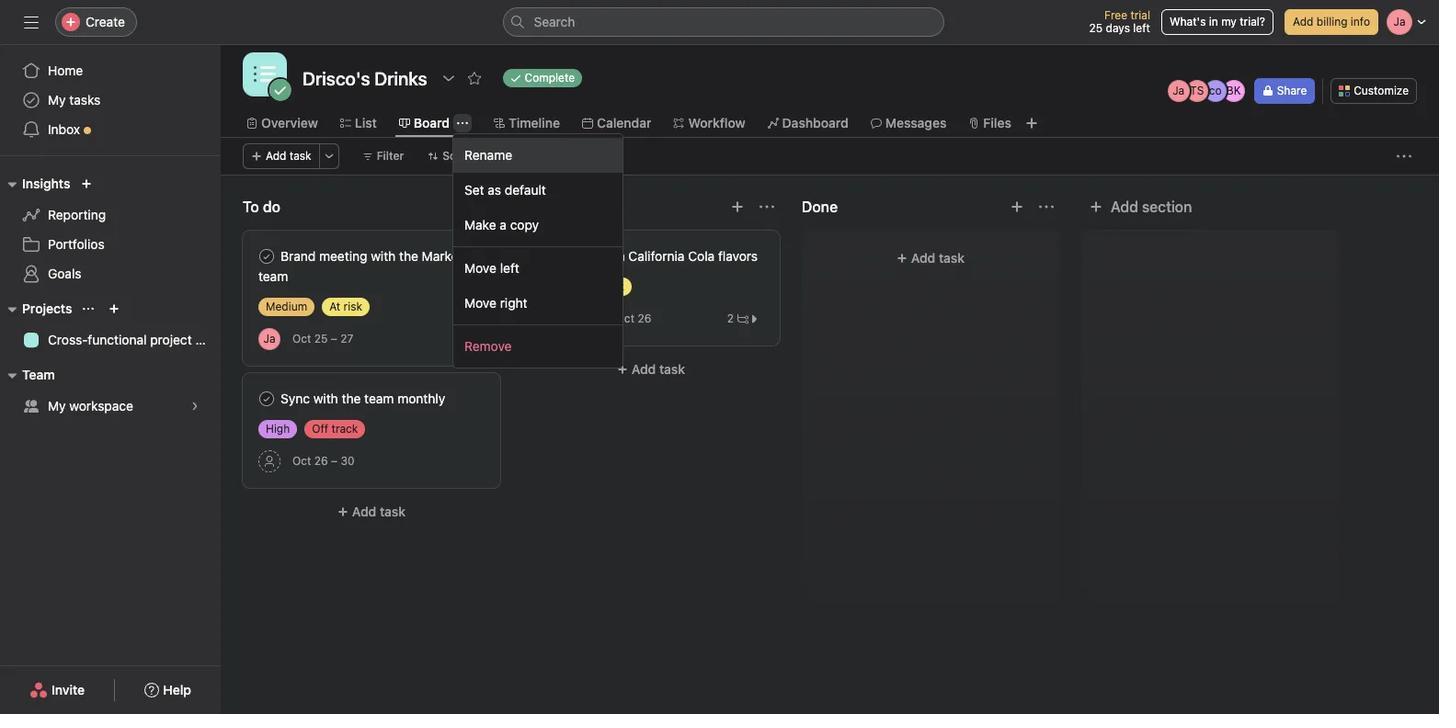 Task type: locate. For each thing, give the bounding box(es) containing it.
0 vertical spatial at risk
[[592, 280, 624, 293]]

0 horizontal spatial add task image
[[451, 200, 465, 214]]

my inside my tasks link
[[48, 92, 66, 108]]

add task button
[[243, 143, 320, 169], [813, 242, 1048, 275], [522, 353, 780, 386], [243, 496, 500, 529]]

risk up today – oct 26
[[606, 280, 624, 293]]

1 horizontal spatial at risk
[[592, 280, 624, 293]]

ja down medium
[[263, 332, 275, 345]]

26 left 30
[[314, 454, 328, 468]]

at risk for medium
[[329, 300, 362, 314]]

invite
[[52, 682, 85, 698]]

0 horizontal spatial at
[[329, 300, 340, 314]]

25
[[1089, 21, 1103, 35], [314, 332, 328, 346]]

1 horizontal spatial ja
[[543, 311, 555, 325]]

move right
[[464, 295, 528, 311]]

left right the days
[[1133, 21, 1150, 35]]

add task image for done
[[1010, 200, 1024, 214]]

goals
[[48, 266, 81, 281]]

with inside brand meeting with the marketing team
[[371, 248, 396, 264]]

1 vertical spatial move
[[464, 295, 497, 311]]

ja left 'today'
[[543, 311, 555, 325]]

add billing info button
[[1285, 9, 1378, 35]]

timeline link
[[494, 113, 560, 133]]

add
[[1293, 15, 1314, 29], [266, 149, 286, 163], [1111, 199, 1138, 215], [911, 250, 936, 266], [632, 361, 656, 377], [352, 504, 376, 520]]

1 vertical spatial the
[[342, 391, 361, 406]]

home link
[[11, 56, 210, 86]]

Completed checkbox
[[535, 246, 557, 268], [256, 388, 278, 410]]

dashboard
[[782, 115, 849, 131]]

2 vertical spatial ja
[[263, 332, 275, 345]]

my down the team
[[48, 398, 66, 414]]

ja for doing
[[543, 311, 555, 325]]

move left right
[[464, 295, 497, 311]]

add section
[[1111, 199, 1192, 215]]

portfolios link
[[11, 230, 210, 259]]

1 horizontal spatial 25
[[1089, 21, 1103, 35]]

with right sync
[[313, 391, 338, 406]]

0 horizontal spatial at risk
[[329, 300, 362, 314]]

what's in my trial? button
[[1161, 9, 1274, 35]]

2 vertical spatial oct
[[292, 454, 311, 468]]

1 horizontal spatial more section actions image
[[1039, 200, 1054, 214]]

completed image
[[256, 246, 278, 268], [535, 246, 557, 268]]

0 vertical spatial with
[[371, 248, 396, 264]]

1 vertical spatial left
[[500, 260, 519, 276]]

ja button left 'today'
[[538, 308, 560, 330]]

my
[[1221, 15, 1237, 29]]

– for sync with the team monthly
[[331, 454, 338, 468]]

ja
[[1173, 84, 1185, 97], [543, 311, 555, 325], [263, 332, 275, 345]]

1 vertical spatial at
[[329, 300, 340, 314]]

1 vertical spatial –
[[331, 332, 337, 346]]

25 left 27 at the left top of page
[[314, 332, 328, 346]]

1 horizontal spatial with
[[371, 248, 396, 264]]

ja button for doing
[[538, 308, 560, 330]]

0 horizontal spatial the
[[342, 391, 361, 406]]

0 horizontal spatial more section actions image
[[760, 200, 774, 214]]

at up oct 25 – 27
[[329, 300, 340, 314]]

1 vertical spatial my
[[48, 398, 66, 414]]

1 move from the top
[[464, 260, 497, 276]]

risk up 27 at the left top of page
[[344, 300, 362, 314]]

team down completed checkbox
[[258, 269, 288, 284]]

complete button
[[494, 65, 590, 91]]

hide sidebar image
[[24, 15, 39, 29]]

more section actions image for doing
[[760, 200, 774, 214]]

oct right 'today'
[[616, 312, 635, 326]]

overview link
[[246, 113, 318, 133]]

invite button
[[18, 674, 97, 707]]

3 add task image from the left
[[1010, 200, 1024, 214]]

meeting
[[319, 248, 367, 264]]

my inside my workspace link
[[48, 398, 66, 414]]

more section actions image
[[760, 200, 774, 214], [1039, 200, 1054, 214]]

None text field
[[298, 62, 432, 95]]

2 completed image from the left
[[535, 246, 557, 268]]

customize
[[1354, 84, 1409, 97]]

trial
[[1131, 8, 1150, 22]]

left
[[1133, 21, 1150, 35], [500, 260, 519, 276]]

at down brainstorm
[[592, 280, 603, 293]]

2 vertical spatial –
[[331, 454, 338, 468]]

0 vertical spatial completed checkbox
[[535, 246, 557, 268]]

1 vertical spatial risk
[[344, 300, 362, 314]]

at
[[592, 280, 603, 293], [329, 300, 340, 314]]

1 horizontal spatial completed checkbox
[[535, 246, 557, 268]]

add task image down add tab icon
[[1010, 200, 1024, 214]]

add task image for to do
[[451, 200, 465, 214]]

1 horizontal spatial ja button
[[538, 308, 560, 330]]

rename
[[464, 147, 512, 163]]

dashboard link
[[767, 113, 849, 133]]

0 vertical spatial left
[[1133, 21, 1150, 35]]

1 vertical spatial with
[[313, 391, 338, 406]]

0 vertical spatial risk
[[606, 280, 624, 293]]

1 horizontal spatial completed image
[[535, 246, 557, 268]]

oct down medium
[[292, 332, 311, 346]]

ja left the ts
[[1173, 84, 1185, 97]]

0 vertical spatial 26
[[638, 312, 651, 326]]

list image
[[254, 63, 276, 86]]

2 move from the top
[[464, 295, 497, 311]]

0 horizontal spatial risk
[[344, 300, 362, 314]]

cross-functional project plan link
[[11, 326, 221, 355]]

26 right 'today'
[[638, 312, 651, 326]]

with right meeting
[[371, 248, 396, 264]]

ja button
[[538, 308, 560, 330], [258, 328, 280, 350]]

free
[[1104, 8, 1127, 22]]

what's in my trial?
[[1170, 15, 1265, 29]]

0 vertical spatial my
[[48, 92, 66, 108]]

list
[[355, 115, 377, 131]]

0 vertical spatial team
[[258, 269, 288, 284]]

0 vertical spatial 25
[[1089, 21, 1103, 35]]

global element
[[0, 45, 221, 155]]

0 horizontal spatial completed image
[[256, 246, 278, 268]]

oct left 30
[[292, 454, 311, 468]]

ja button down medium
[[258, 328, 280, 350]]

add task image down set
[[451, 200, 465, 214]]

1 vertical spatial oct
[[292, 332, 311, 346]]

1 vertical spatial 26
[[314, 454, 328, 468]]

0 horizontal spatial completed checkbox
[[256, 388, 278, 410]]

the left the 'marketing'
[[399, 248, 418, 264]]

co
[[1209, 84, 1222, 97]]

completed checkbox left sync
[[256, 388, 278, 410]]

0 horizontal spatial ja button
[[258, 328, 280, 350]]

add billing info
[[1293, 15, 1370, 29]]

california
[[628, 248, 685, 264]]

0 horizontal spatial team
[[258, 269, 288, 284]]

home
[[48, 63, 83, 78]]

1 vertical spatial ja
[[543, 311, 555, 325]]

risk for brainstorm california cola flavors
[[606, 280, 624, 293]]

2 add task image from the left
[[730, 200, 745, 214]]

2 horizontal spatial add task image
[[1010, 200, 1024, 214]]

at risk up today – oct 26
[[592, 280, 624, 293]]

team inside brand meeting with the marketing team
[[258, 269, 288, 284]]

add task image for doing
[[730, 200, 745, 214]]

1 horizontal spatial add task image
[[730, 200, 745, 214]]

–
[[606, 312, 613, 326], [331, 332, 337, 346], [331, 454, 338, 468]]

my left "tasks"
[[48, 92, 66, 108]]

1 horizontal spatial team
[[364, 391, 394, 406]]

add task image
[[451, 200, 465, 214], [730, 200, 745, 214], [1010, 200, 1024, 214]]

1 vertical spatial at risk
[[329, 300, 362, 314]]

1 completed image from the left
[[256, 246, 278, 268]]

left up right
[[500, 260, 519, 276]]

move for move left
[[464, 260, 497, 276]]

– left 30
[[331, 454, 338, 468]]

team left monthly
[[364, 391, 394, 406]]

0 vertical spatial move
[[464, 260, 497, 276]]

1 horizontal spatial the
[[399, 248, 418, 264]]

messages
[[885, 115, 947, 131]]

completed image down 'copy'
[[535, 246, 557, 268]]

in
[[1209, 15, 1218, 29]]

completed checkbox down 'copy'
[[535, 246, 557, 268]]

cola
[[688, 248, 715, 264]]

1 horizontal spatial risk
[[606, 280, 624, 293]]

share
[[1277, 84, 1307, 97]]

0 horizontal spatial left
[[500, 260, 519, 276]]

– right 'today'
[[606, 312, 613, 326]]

completed image left brand
[[256, 246, 278, 268]]

1 my from the top
[[48, 92, 66, 108]]

high
[[266, 422, 290, 436]]

at risk up 27 at the left top of page
[[329, 300, 362, 314]]

move up move right on the left top of the page
[[464, 260, 497, 276]]

inbox link
[[11, 115, 210, 144]]

1 add task image from the left
[[451, 200, 465, 214]]

ja for to do
[[263, 332, 275, 345]]

2 more section actions image from the left
[[1039, 200, 1054, 214]]

done
[[802, 199, 838, 215]]

add task image up flavors
[[730, 200, 745, 214]]

25 left the days
[[1089, 21, 1103, 35]]

add task
[[266, 149, 311, 163], [911, 250, 965, 266], [632, 361, 685, 377], [352, 504, 406, 520]]

2 my from the top
[[48, 398, 66, 414]]

0 horizontal spatial 26
[[314, 454, 328, 468]]

search
[[534, 14, 575, 29]]

a
[[500, 217, 507, 233]]

1 vertical spatial 25
[[314, 332, 328, 346]]

oct
[[616, 312, 635, 326], [292, 332, 311, 346], [292, 454, 311, 468]]

1 horizontal spatial at
[[592, 280, 603, 293]]

oct for sync with the team monthly
[[292, 454, 311, 468]]

add section button
[[1081, 190, 1199, 223]]

0 horizontal spatial ja
[[263, 332, 275, 345]]

team
[[22, 367, 55, 383]]

move
[[464, 260, 497, 276], [464, 295, 497, 311]]

1 more section actions image from the left
[[760, 200, 774, 214]]

the
[[399, 248, 418, 264], [342, 391, 361, 406]]

today – oct 26
[[572, 312, 651, 326]]

brainstorm
[[560, 248, 625, 264]]

timeline
[[509, 115, 560, 131]]

0 vertical spatial the
[[399, 248, 418, 264]]

calendar
[[597, 115, 651, 131]]

marketing
[[422, 248, 481, 264]]

sort
[[443, 149, 465, 163]]

sync
[[280, 391, 310, 406]]

default
[[505, 182, 546, 198]]

overview
[[261, 115, 318, 131]]

0 vertical spatial ja
[[1173, 84, 1185, 97]]

set
[[464, 182, 484, 198]]

1 vertical spatial completed checkbox
[[256, 388, 278, 410]]

– left 27 at the left top of page
[[331, 332, 337, 346]]

the inside brand meeting with the marketing team
[[399, 248, 418, 264]]

info
[[1351, 15, 1370, 29]]

1 horizontal spatial left
[[1133, 21, 1150, 35]]

0 vertical spatial at
[[592, 280, 603, 293]]

27
[[340, 332, 353, 346]]

to do
[[243, 199, 280, 215]]

the up the "track"
[[342, 391, 361, 406]]

plan
[[195, 332, 221, 348]]

reporting link
[[11, 200, 210, 230]]

1 vertical spatial team
[[364, 391, 394, 406]]



Task type: describe. For each thing, give the bounding box(es) containing it.
copy
[[510, 217, 539, 233]]

off
[[312, 422, 328, 436]]

add to starred image
[[467, 71, 481, 86]]

project
[[150, 332, 192, 348]]

list link
[[340, 113, 377, 133]]

more actions image
[[323, 151, 334, 162]]

help button
[[133, 674, 203, 707]]

search list box
[[503, 7, 944, 37]]

move for move right
[[464, 295, 497, 311]]

completed image
[[256, 388, 278, 410]]

create button
[[55, 7, 137, 37]]

right
[[500, 295, 528, 311]]

my for my tasks
[[48, 92, 66, 108]]

inbox
[[48, 121, 80, 137]]

files
[[983, 115, 1011, 131]]

calendar link
[[582, 113, 651, 133]]

make a copy
[[464, 217, 539, 233]]

board link
[[399, 113, 450, 133]]

tasks
[[69, 92, 101, 108]]

customize button
[[1331, 78, 1417, 104]]

messages link
[[871, 113, 947, 133]]

at for brainstorm california cola flavors
[[592, 280, 603, 293]]

completed image for doing
[[535, 246, 557, 268]]

ts
[[1190, 84, 1204, 97]]

brand meeting with the marketing team
[[258, 248, 481, 284]]

medium
[[266, 300, 307, 314]]

completed checkbox for sync
[[256, 388, 278, 410]]

sync with the team monthly
[[280, 391, 445, 406]]

what's
[[1170, 15, 1206, 29]]

as
[[488, 182, 501, 198]]

off track
[[312, 422, 358, 436]]

functional
[[88, 332, 147, 348]]

make
[[464, 217, 496, 233]]

filter
[[377, 149, 404, 163]]

workflow link
[[674, 113, 745, 133]]

2
[[727, 311, 734, 325]]

ja button for to do
[[258, 328, 280, 350]]

help
[[163, 682, 191, 698]]

doing
[[522, 199, 562, 215]]

set as default
[[464, 182, 546, 198]]

add tab image
[[1024, 116, 1039, 131]]

at for medium
[[329, 300, 340, 314]]

my workspace link
[[11, 392, 210, 421]]

my for my workspace
[[48, 398, 66, 414]]

monthly
[[397, 391, 445, 406]]

see details, my workspace image
[[189, 401, 200, 412]]

teams element
[[0, 359, 221, 425]]

create
[[86, 14, 125, 29]]

insights
[[22, 176, 70, 191]]

track
[[332, 422, 358, 436]]

billing
[[1317, 15, 1348, 29]]

move left
[[464, 260, 519, 276]]

rename menu item
[[453, 138, 623, 173]]

bk
[[1227, 84, 1241, 97]]

0 vertical spatial –
[[606, 312, 613, 326]]

cross-functional project plan
[[48, 332, 221, 348]]

oct for brand meeting with the marketing team
[[292, 332, 311, 346]]

goals link
[[11, 259, 210, 289]]

workflow
[[688, 115, 745, 131]]

files link
[[969, 113, 1011, 133]]

workspace
[[69, 398, 133, 414]]

completed image for to do
[[256, 246, 278, 268]]

2 button
[[723, 309, 764, 328]]

filter button
[[354, 143, 412, 169]]

projects
[[22, 301, 72, 316]]

projects element
[[0, 292, 221, 359]]

search button
[[503, 7, 944, 37]]

days
[[1106, 21, 1130, 35]]

tab actions image
[[457, 118, 468, 129]]

free trial 25 days left
[[1089, 8, 1150, 35]]

new image
[[81, 178, 92, 189]]

25 inside 'free trial 25 days left'
[[1089, 21, 1103, 35]]

30
[[341, 454, 355, 468]]

more actions image
[[1397, 149, 1412, 164]]

more section actions image for done
[[1039, 200, 1054, 214]]

left inside 'free trial 25 days left'
[[1133, 21, 1150, 35]]

my tasks
[[48, 92, 101, 108]]

show options image
[[441, 71, 456, 86]]

new project or portfolio image
[[109, 303, 120, 314]]

at risk for brainstorm california cola flavors
[[592, 280, 624, 293]]

my tasks link
[[11, 86, 210, 115]]

flavors
[[718, 248, 758, 264]]

oct 25 – 27
[[292, 332, 353, 346]]

0 horizontal spatial 25
[[314, 332, 328, 346]]

my workspace
[[48, 398, 133, 414]]

portfolios
[[48, 236, 105, 252]]

complete
[[525, 71, 575, 85]]

reporting
[[48, 207, 106, 223]]

risk for medium
[[344, 300, 362, 314]]

today
[[572, 312, 603, 326]]

0 vertical spatial oct
[[616, 312, 635, 326]]

brand
[[280, 248, 316, 264]]

0 horizontal spatial with
[[313, 391, 338, 406]]

insights button
[[0, 173, 70, 195]]

2 horizontal spatial ja
[[1173, 84, 1185, 97]]

team button
[[0, 364, 55, 386]]

cross-
[[48, 332, 88, 348]]

– for brand meeting with the marketing team
[[331, 332, 337, 346]]

board
[[414, 115, 450, 131]]

completed checkbox for brainstorm
[[535, 246, 557, 268]]

remove
[[464, 338, 512, 354]]

show options, current sort, top image
[[83, 303, 94, 314]]

insights element
[[0, 167, 221, 292]]

Completed checkbox
[[256, 246, 278, 268]]

1 horizontal spatial 26
[[638, 312, 651, 326]]

oct 26 – 30
[[292, 454, 355, 468]]

share button
[[1254, 78, 1315, 104]]



Task type: vqa. For each thing, say whether or not it's contained in the screenshot.
"2" button at the right top
yes



